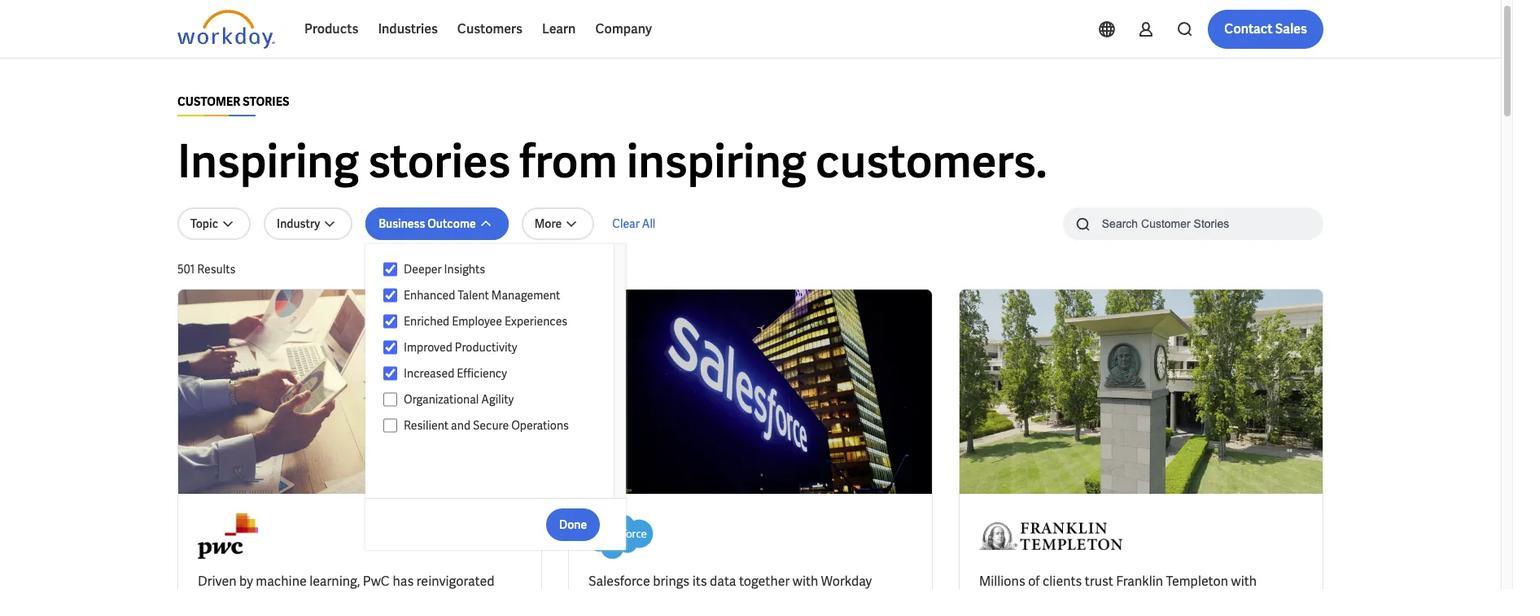 Task type: vqa. For each thing, say whether or not it's contained in the screenshot.
the Increased
yes



Task type: describe. For each thing, give the bounding box(es) containing it.
experiences
[[505, 314, 568, 329]]

learn button
[[532, 10, 586, 49]]

employee
[[452, 314, 502, 329]]

customers
[[457, 20, 523, 37]]

outcome
[[428, 217, 476, 231]]

clear
[[612, 217, 640, 231]]

pricewaterhousecoopers global licensing services corporation (pwc) image
[[198, 514, 258, 559]]

industries button
[[368, 10, 448, 49]]

501
[[177, 262, 195, 277]]

deeper insights
[[404, 262, 485, 277]]

stories
[[368, 132, 511, 191]]

topic button
[[177, 208, 251, 240]]

more
[[535, 217, 562, 231]]

industry button
[[264, 208, 353, 240]]

clear all button
[[607, 208, 660, 240]]

inspiring stories from inspiring customers.
[[177, 132, 1047, 191]]

and
[[451, 418, 470, 433]]

organizational agility link
[[397, 390, 598, 409]]

inspiring
[[627, 132, 807, 191]]

company button
[[586, 10, 662, 49]]

results
[[197, 262, 236, 277]]

industry
[[277, 217, 320, 231]]

stories
[[243, 94, 289, 109]]

sales
[[1275, 20, 1307, 37]]

management
[[492, 288, 560, 303]]

agility
[[481, 392, 514, 407]]

productivity
[[455, 340, 517, 355]]

organizational agility
[[404, 392, 514, 407]]

resilient and secure operations link
[[397, 416, 598, 436]]

customers button
[[448, 10, 532, 49]]

industries
[[378, 20, 438, 37]]



Task type: locate. For each thing, give the bounding box(es) containing it.
Search Customer Stories text field
[[1092, 209, 1292, 238]]

operations
[[511, 418, 569, 433]]

resilient and secure operations
[[404, 418, 569, 433]]

done button
[[546, 508, 600, 541]]

from
[[520, 132, 618, 191]]

improved
[[404, 340, 452, 355]]

None checkbox
[[384, 288, 397, 303], [384, 392, 397, 407], [384, 418, 397, 433], [384, 288, 397, 303], [384, 392, 397, 407], [384, 418, 397, 433]]

customer stories
[[177, 94, 289, 109]]

salesforce.com image
[[588, 514, 654, 559]]

clear all
[[612, 217, 656, 231]]

talent
[[458, 288, 489, 303]]

increased
[[404, 366, 454, 381]]

go to the homepage image
[[177, 10, 275, 49]]

insights
[[444, 262, 485, 277]]

company
[[595, 20, 652, 37]]

customers.
[[816, 132, 1047, 191]]

contact
[[1224, 20, 1273, 37]]

business outcome
[[379, 217, 476, 231]]

secure
[[473, 418, 509, 433]]

enhanced talent management
[[404, 288, 560, 303]]

enhanced talent management link
[[397, 286, 598, 305]]

enriched employee experiences link
[[397, 312, 598, 331]]

improved productivity
[[404, 340, 517, 355]]

learn
[[542, 20, 576, 37]]

enriched employee experiences
[[404, 314, 568, 329]]

products button
[[295, 10, 368, 49]]

enhanced
[[404, 288, 455, 303]]

organizational
[[404, 392, 479, 407]]

efficiency
[[457, 366, 507, 381]]

franklin templeton companies, llc image
[[979, 514, 1122, 559]]

deeper insights link
[[397, 260, 598, 279]]

contact sales link
[[1208, 10, 1324, 49]]

enriched
[[404, 314, 449, 329]]

topic
[[190, 217, 218, 231]]

None checkbox
[[384, 262, 397, 277], [384, 314, 397, 329], [384, 340, 397, 355], [384, 366, 397, 381], [384, 262, 397, 277], [384, 314, 397, 329], [384, 340, 397, 355], [384, 366, 397, 381]]

contact sales
[[1224, 20, 1307, 37]]

deeper
[[404, 262, 442, 277]]

increased efficiency
[[404, 366, 507, 381]]

improved productivity link
[[397, 338, 598, 357]]

inspiring
[[177, 132, 359, 191]]

products
[[304, 20, 358, 37]]

done
[[559, 517, 587, 532]]

all
[[642, 217, 656, 231]]

501 results
[[177, 262, 236, 277]]

customer
[[177, 94, 240, 109]]

more button
[[521, 208, 594, 240]]

increased efficiency link
[[397, 364, 598, 383]]

business outcome button
[[366, 208, 508, 240]]

business
[[379, 217, 425, 231]]

resilient
[[404, 418, 449, 433]]



